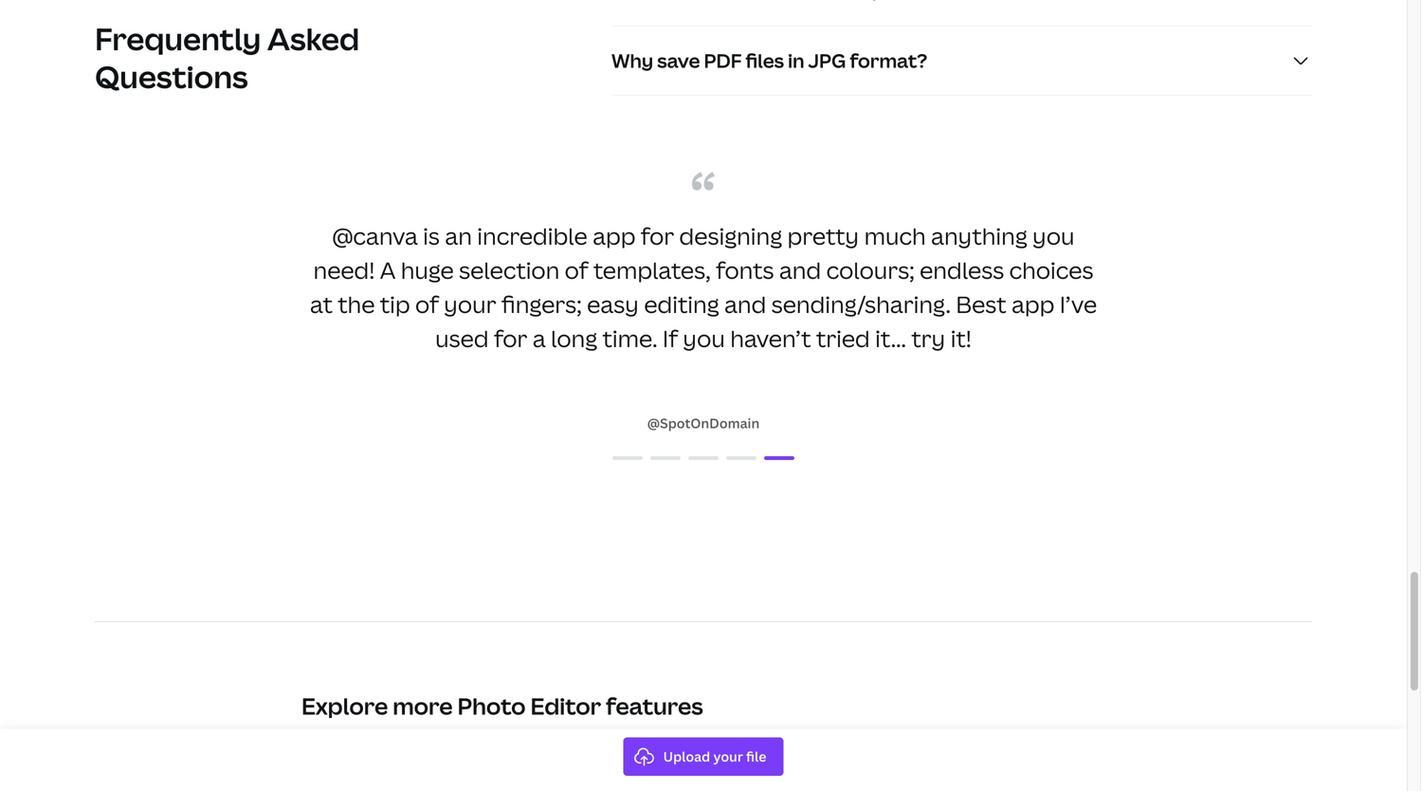 Task type: describe. For each thing, give the bounding box(es) containing it.
format?
[[850, 47, 928, 73]]

why save pdf files in jpg format?
[[612, 47, 928, 73]]

jpg to png
[[638, 750, 713, 768]]

jpg inside dropdown button
[[809, 47, 846, 73]]

endless
[[920, 255, 1005, 285]]

easy
[[587, 289, 639, 319]]

quotation mark image
[[692, 172, 715, 191]]

used
[[435, 323, 489, 354]]

a
[[533, 323, 546, 354]]

pdf
[[704, 47, 742, 73]]

2 png from the left
[[743, 750, 771, 768]]

jpg to png link
[[630, 744, 720, 774]]

1 vertical spatial app
[[1012, 289, 1055, 319]]

an
[[445, 220, 472, 251]]

1 vertical spatial and
[[725, 289, 767, 319]]

explore
[[302, 690, 388, 721]]

designing
[[680, 220, 783, 251]]

1 horizontal spatial you
[[1033, 220, 1075, 251]]

at
[[310, 289, 333, 319]]

in
[[788, 47, 805, 73]]

@canva
[[332, 220, 418, 251]]

files
[[746, 47, 784, 73]]

colours;
[[827, 255, 915, 285]]

photo
[[458, 690, 526, 721]]

much
[[865, 220, 926, 251]]

@spotondomain
[[648, 414, 760, 432]]

long
[[551, 323, 598, 354]]

incredible
[[477, 220, 588, 251]]

0 vertical spatial and
[[780, 255, 822, 285]]

editor
[[531, 690, 602, 721]]

fonts
[[716, 255, 774, 285]]

fingers;
[[502, 289, 582, 319]]

1 vertical spatial for
[[494, 323, 528, 354]]

a
[[380, 255, 396, 285]]

anything
[[931, 220, 1028, 251]]

0 horizontal spatial you
[[683, 323, 725, 354]]

1 png from the left
[[684, 750, 713, 768]]

huge
[[401, 255, 454, 285]]

save
[[657, 47, 700, 73]]



Task type: vqa. For each thing, say whether or not it's contained in the screenshot.
'Of'
yes



Task type: locate. For each thing, give the bounding box(es) containing it.
png to jpg link
[[735, 744, 825, 774]]

select a quotation tab list
[[305, 447, 1102, 469]]

0 horizontal spatial for
[[494, 323, 528, 354]]

png right jpg to png
[[743, 750, 771, 768]]

editing
[[644, 289, 720, 319]]

more
[[393, 690, 453, 721]]

sending/sharing.
[[772, 289, 951, 319]]

and down pretty
[[780, 255, 822, 285]]

0 vertical spatial of
[[565, 255, 589, 285]]

to
[[667, 750, 681, 768], [775, 750, 788, 768]]

1 vertical spatial you
[[683, 323, 725, 354]]

0 horizontal spatial to
[[667, 750, 681, 768]]

frequently asked questions
[[95, 18, 360, 97]]

questions
[[95, 56, 248, 97]]

for up templates,
[[641, 220, 675, 251]]

1 horizontal spatial png
[[743, 750, 771, 768]]

jpg
[[809, 47, 846, 73], [638, 750, 664, 768], [792, 750, 817, 768]]

it...
[[876, 323, 907, 354]]

0 horizontal spatial and
[[725, 289, 767, 319]]

1 horizontal spatial to
[[775, 750, 788, 768]]

try
[[912, 323, 946, 354]]

0 horizontal spatial png
[[684, 750, 713, 768]]

asked
[[267, 18, 360, 59]]

of up fingers;
[[565, 255, 589, 285]]

and down fonts
[[725, 289, 767, 319]]

of right the 'tip' on the left top
[[415, 289, 439, 319]]

1 to from the left
[[667, 750, 681, 768]]

you right if
[[683, 323, 725, 354]]

and
[[780, 255, 822, 285], [725, 289, 767, 319]]

explore more photo editor features
[[302, 690, 704, 721]]

0 vertical spatial for
[[641, 220, 675, 251]]

for left a
[[494, 323, 528, 354]]

png
[[684, 750, 713, 768], [743, 750, 771, 768]]

time.
[[603, 323, 658, 354]]

1 horizontal spatial app
[[1012, 289, 1055, 319]]

to for png
[[775, 750, 788, 768]]

1 horizontal spatial and
[[780, 255, 822, 285]]

1 vertical spatial of
[[415, 289, 439, 319]]

0 horizontal spatial of
[[415, 289, 439, 319]]

tip
[[380, 289, 410, 319]]

features
[[606, 690, 704, 721]]

it!
[[951, 323, 972, 354]]

if
[[663, 323, 678, 354]]

png to jpg
[[743, 750, 817, 768]]

choices
[[1010, 255, 1094, 285]]

templates,
[[594, 255, 711, 285]]

for
[[641, 220, 675, 251], [494, 323, 528, 354]]

you up choices
[[1033, 220, 1075, 251]]

0 vertical spatial you
[[1033, 220, 1075, 251]]

i've
[[1060, 289, 1098, 319]]

is
[[423, 220, 440, 251]]

2 to from the left
[[775, 750, 788, 768]]

app
[[593, 220, 636, 251], [1012, 289, 1055, 319]]

to for jpg
[[667, 750, 681, 768]]

1 horizontal spatial of
[[565, 255, 589, 285]]

pretty
[[788, 220, 859, 251]]

need!
[[313, 255, 375, 285]]

you
[[1033, 220, 1075, 251], [683, 323, 725, 354]]

app down choices
[[1012, 289, 1055, 319]]

tried
[[816, 323, 870, 354]]

of
[[565, 255, 589, 285], [415, 289, 439, 319]]

why save pdf files in jpg format? button
[[612, 26, 1313, 95]]

best
[[956, 289, 1007, 319]]

selection
[[459, 255, 560, 285]]

png down 'features'
[[684, 750, 713, 768]]

app up templates,
[[593, 220, 636, 251]]

frequently
[[95, 18, 261, 59]]

1 horizontal spatial for
[[641, 220, 675, 251]]

the
[[338, 289, 375, 319]]

haven't
[[731, 323, 811, 354]]

@canva is an incredible app for designing pretty much anything you need! a huge selection of templates, fonts and colours; endless choices at the tip of your fingers; easy editing and sending/sharing. best app i've used for a long time. if you haven't tried it... try it!
[[310, 220, 1098, 354]]

why
[[612, 47, 654, 73]]

your
[[444, 289, 497, 319]]

0 horizontal spatial app
[[593, 220, 636, 251]]

0 vertical spatial app
[[593, 220, 636, 251]]



